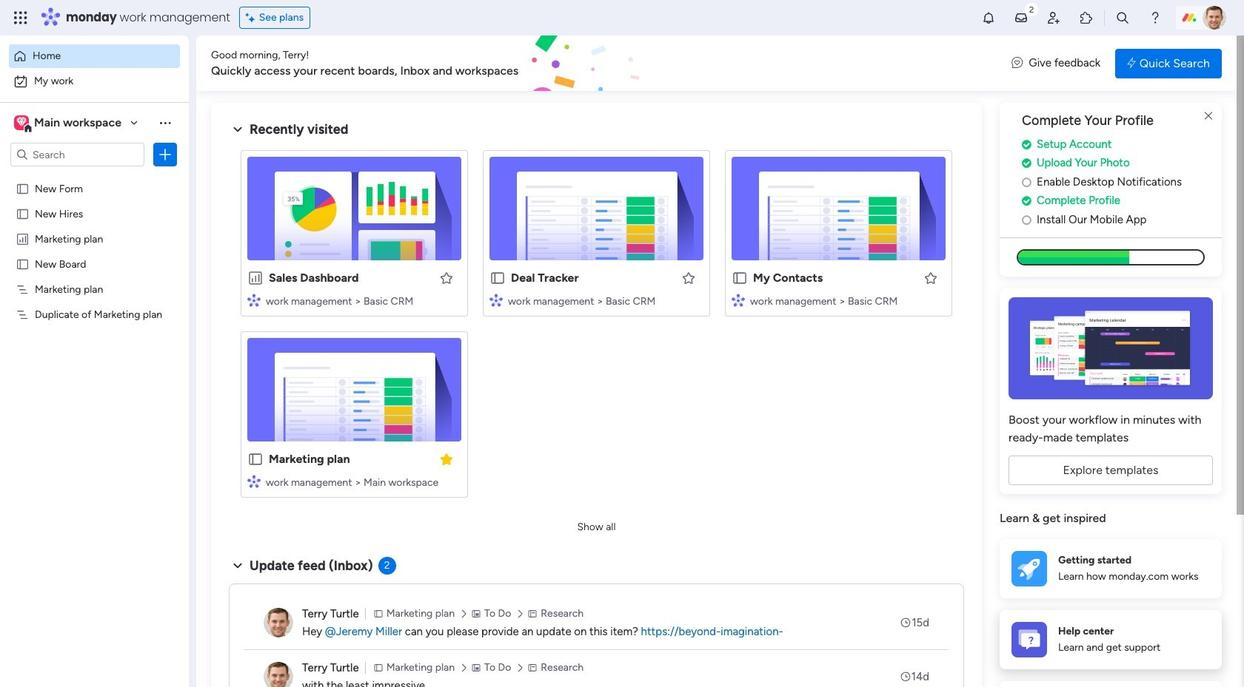 Task type: locate. For each thing, give the bounding box(es) containing it.
workspace options image
[[158, 115, 173, 130]]

public board image
[[490, 270, 506, 287], [732, 270, 748, 287], [247, 452, 264, 468]]

0 vertical spatial circle o image
[[1022, 177, 1032, 188]]

0 vertical spatial public dashboard image
[[16, 232, 30, 246]]

circle o image up check circle image
[[1022, 177, 1032, 188]]

add to favorites image
[[681, 271, 696, 285], [923, 271, 938, 285]]

close update feed (inbox) image
[[229, 558, 247, 575]]

1 add to favorites image from the left
[[681, 271, 696, 285]]

circle o image
[[1022, 177, 1032, 188], [1022, 215, 1032, 226]]

add to favorites image
[[439, 271, 454, 285]]

2 element
[[378, 558, 396, 575]]

public dashboard image
[[16, 232, 30, 246], [247, 270, 264, 287]]

invite members image
[[1046, 10, 1061, 25]]

2 image
[[1025, 1, 1038, 17]]

circle o image down check circle image
[[1022, 215, 1032, 226]]

2 vertical spatial terry turtle image
[[264, 663, 293, 688]]

list box
[[0, 173, 189, 527]]

templates image image
[[1013, 298, 1209, 400]]

check circle image
[[1022, 139, 1032, 150], [1022, 158, 1032, 169]]

1 vertical spatial public board image
[[16, 207, 30, 221]]

select product image
[[13, 10, 28, 25]]

0 vertical spatial check circle image
[[1022, 139, 1032, 150]]

v2 bolt switch image
[[1127, 55, 1136, 71]]

close recently visited image
[[229, 121, 247, 138]]

1 horizontal spatial add to favorites image
[[923, 271, 938, 285]]

terry turtle image
[[1203, 6, 1226, 30], [264, 609, 293, 638], [264, 663, 293, 688]]

remove from favorites image
[[439, 452, 454, 467]]

2 vertical spatial public board image
[[16, 257, 30, 271]]

2 check circle image from the top
[[1022, 158, 1032, 169]]

option
[[9, 44, 180, 68], [9, 70, 180, 93], [0, 175, 189, 178]]

v2 user feedback image
[[1012, 55, 1023, 72]]

1 vertical spatial circle o image
[[1022, 215, 1032, 226]]

0 vertical spatial public board image
[[16, 181, 30, 196]]

check circle image
[[1022, 196, 1032, 207]]

public board image
[[16, 181, 30, 196], [16, 207, 30, 221], [16, 257, 30, 271]]

0 vertical spatial terry turtle image
[[1203, 6, 1226, 30]]

0 horizontal spatial public board image
[[247, 452, 264, 468]]

1 vertical spatial public dashboard image
[[247, 270, 264, 287]]

Search in workspace field
[[31, 146, 124, 163]]

1 horizontal spatial public dashboard image
[[247, 270, 264, 287]]

2 add to favorites image from the left
[[923, 271, 938, 285]]

0 horizontal spatial add to favorites image
[[681, 271, 696, 285]]

1 vertical spatial check circle image
[[1022, 158, 1032, 169]]

help center element
[[1000, 611, 1222, 670]]

0 horizontal spatial public dashboard image
[[16, 232, 30, 246]]

search everything image
[[1115, 10, 1130, 25]]

workspace image
[[16, 115, 27, 131]]

0 vertical spatial option
[[9, 44, 180, 68]]



Task type: describe. For each thing, give the bounding box(es) containing it.
dapulse x slim image
[[1200, 107, 1218, 125]]

1 public board image from the top
[[16, 181, 30, 196]]

help image
[[1148, 10, 1163, 25]]

1 vertical spatial option
[[9, 70, 180, 93]]

update feed image
[[1014, 10, 1029, 25]]

2 circle o image from the top
[[1022, 215, 1032, 226]]

notifications image
[[981, 10, 996, 25]]

1 horizontal spatial public board image
[[490, 270, 506, 287]]

see plans image
[[246, 10, 259, 26]]

1 check circle image from the top
[[1022, 139, 1032, 150]]

add to favorites image for middle public board icon
[[681, 271, 696, 285]]

workspace image
[[14, 115, 29, 131]]

monday marketplace image
[[1079, 10, 1094, 25]]

quick search results list box
[[229, 138, 964, 516]]

2 vertical spatial option
[[0, 175, 189, 178]]

add to favorites image for right public board icon
[[923, 271, 938, 285]]

workspace selection element
[[14, 114, 124, 133]]

options image
[[158, 147, 173, 162]]

getting started element
[[1000, 540, 1222, 599]]

1 circle o image from the top
[[1022, 177, 1032, 188]]

3 public board image from the top
[[16, 257, 30, 271]]

1 vertical spatial terry turtle image
[[264, 609, 293, 638]]

2 public board image from the top
[[16, 207, 30, 221]]

2 horizontal spatial public board image
[[732, 270, 748, 287]]



Task type: vqa. For each thing, say whether or not it's contained in the screenshot.
option
yes



